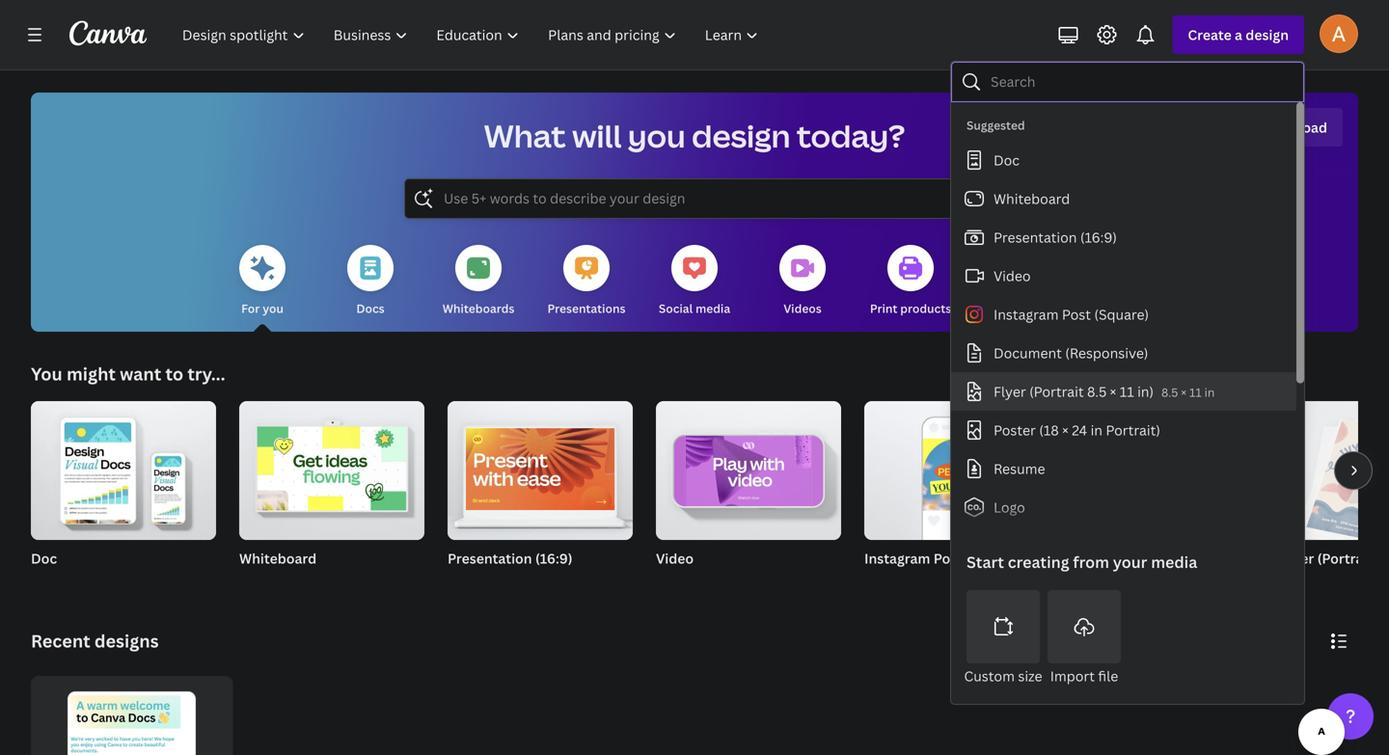 Task type: locate. For each thing, give the bounding box(es) containing it.
1 vertical spatial (responsive)
[[1145, 550, 1230, 568]]

1 vertical spatial instagram post (square)
[[865, 550, 1022, 568]]

document (responsive) inside group
[[1073, 550, 1230, 568]]

in
[[1205, 385, 1215, 400], [1091, 421, 1103, 440], [1325, 575, 1335, 591]]

design up search search field
[[692, 115, 791, 157]]

0 vertical spatial (portrait
[[1030, 383, 1084, 401]]

(square) up document (responsive) link
[[1095, 305, 1149, 324]]

products
[[901, 301, 952, 317]]

0 vertical spatial post
[[1062, 305, 1091, 324]]

size
[[1018, 667, 1043, 686]]

document down websites
[[994, 344, 1062, 362]]

(responsive) down logo 'link'
[[1145, 550, 1230, 568]]

(portrait for 8.5
[[1318, 550, 1373, 568]]

design
[[1246, 26, 1289, 44], [692, 115, 791, 157]]

1 horizontal spatial design
[[1246, 26, 1289, 44]]

start
[[967, 552, 1004, 573]]

custom size
[[964, 667, 1043, 686]]

document (responsive) up flyer (portrait 8.5 × 11 in) 8.5 × 11 in at the bottom right of the page
[[994, 344, 1149, 362]]

videos button
[[780, 232, 826, 332]]

print products
[[870, 301, 952, 317]]

None search field
[[405, 179, 984, 218]]

1 vertical spatial (portrait
[[1318, 550, 1373, 568]]

flyer (portrait 8.5 × 11 in) group
[[1281, 401, 1390, 592]]

× inside the flyer (portrait 8.5 8.5 × 11 in
[[1301, 575, 1307, 591]]

video
[[994, 267, 1031, 285], [656, 550, 694, 568]]

1 vertical spatial (square)
[[966, 550, 1022, 568]]

11
[[1120, 383, 1134, 401], [1190, 385, 1202, 400], [1309, 575, 1322, 591]]

(18
[[1040, 421, 1059, 440]]

you right 'will' at the left top of page
[[628, 115, 686, 157]]

(responsive) up flyer (portrait 8.5 × 11 in) 8.5 × 11 in at the bottom right of the page
[[1066, 344, 1149, 362]]

doc inside doc group
[[31, 550, 57, 568]]

group for whiteboard
[[239, 394, 425, 540]]

document inside group
[[1073, 550, 1142, 568]]

group
[[31, 394, 216, 540], [239, 394, 425, 540], [448, 394, 633, 540], [656, 394, 841, 540], [865, 401, 1050, 540], [1073, 401, 1258, 540]]

1 vertical spatial document (responsive)
[[1073, 550, 1230, 568]]

presentation
[[994, 228, 1077, 247], [448, 550, 532, 568]]

document (responsive) down logo 'link'
[[1073, 550, 1230, 568]]

1 vertical spatial video
[[656, 550, 694, 568]]

you
[[31, 362, 63, 386]]

1 vertical spatial design
[[692, 115, 791, 157]]

0 vertical spatial doc
[[994, 151, 1020, 169]]

1 vertical spatial instagram
[[865, 550, 931, 568]]

portrait)
[[1106, 421, 1161, 440]]

1 horizontal spatial (16:9)
[[1081, 228, 1117, 247]]

8.5
[[1088, 383, 1107, 401], [1162, 385, 1179, 400], [1376, 550, 1390, 568], [1281, 575, 1298, 591]]

1 vertical spatial doc
[[31, 550, 57, 568]]

doc down suggested
[[994, 151, 1020, 169]]

1 horizontal spatial flyer
[[1281, 550, 1314, 568]]

flyer for flyer (portrait 8.5 × 11 in)
[[994, 383, 1026, 401]]

videos
[[784, 301, 822, 317]]

1 horizontal spatial doc
[[994, 151, 1020, 169]]

to
[[165, 362, 183, 386]]

1080
[[865, 575, 894, 591], [905, 575, 934, 591]]

(portrait inside the flyer (portrait 8.5 8.5 × 11 in
[[1318, 550, 1373, 568]]

(responsive) inside group
[[1145, 550, 1230, 568]]

1 horizontal spatial post
[[1062, 305, 1091, 324]]

0 vertical spatial presentation
[[994, 228, 1077, 247]]

0 vertical spatial (responsive)
[[1066, 344, 1149, 362]]

1 horizontal spatial presentation
[[994, 228, 1077, 247]]

0 horizontal spatial document
[[994, 344, 1062, 362]]

document (responsive)
[[994, 344, 1149, 362], [1073, 550, 1230, 568]]

1 vertical spatial presentation (16:9)
[[448, 550, 573, 568]]

× inside button
[[897, 575, 902, 591]]

1 horizontal spatial in
[[1205, 385, 1215, 400]]

poster
[[994, 421, 1036, 440]]

0 vertical spatial media
[[696, 301, 731, 317]]

upload button
[[1265, 108, 1343, 147]]

post left more
[[1062, 305, 1091, 324]]

post
[[1062, 305, 1091, 324], [934, 550, 963, 568]]

presentation (16:9) group
[[448, 394, 633, 592]]

2 horizontal spatial in
[[1325, 575, 1335, 591]]

1 vertical spatial flyer
[[1281, 550, 1314, 568]]

1 horizontal spatial you
[[628, 115, 686, 157]]

doc inside doc link
[[994, 151, 1020, 169]]

(square)
[[1095, 305, 1149, 324], [966, 550, 1022, 568]]

you right for
[[263, 301, 284, 317]]

2 vertical spatial in
[[1325, 575, 1335, 591]]

social
[[659, 301, 693, 317]]

0 horizontal spatial media
[[696, 301, 731, 317]]

apple lee image
[[1320, 14, 1359, 53]]

social media
[[659, 301, 731, 317]]

0 horizontal spatial in
[[1091, 421, 1103, 440]]

want
[[120, 362, 161, 386]]

2 horizontal spatial 11
[[1309, 575, 1322, 591]]

0 horizontal spatial post
[[934, 550, 963, 568]]

0 vertical spatial design
[[1246, 26, 1289, 44]]

media
[[696, 301, 731, 317], [1151, 552, 1198, 573]]

1 vertical spatial in
[[1091, 421, 1103, 440]]

0 horizontal spatial presentation
[[448, 550, 532, 568]]

post up px
[[934, 550, 963, 568]]

doc link
[[951, 141, 1297, 179]]

0 vertical spatial (square)
[[1095, 305, 1149, 324]]

1 vertical spatial document
[[1073, 550, 1142, 568]]

video group
[[656, 394, 841, 592]]

1 horizontal spatial 1080
[[905, 575, 934, 591]]

whiteboard inside "link"
[[994, 190, 1070, 208]]

for you button
[[239, 232, 286, 332]]

Search search field
[[444, 180, 946, 217]]

1 vertical spatial whiteboard
[[239, 550, 317, 568]]

0 horizontal spatial doc
[[31, 550, 57, 568]]

instagram post (square)
[[994, 305, 1149, 324], [865, 550, 1022, 568]]

(16:9) inside group
[[535, 550, 573, 568]]

instagram
[[994, 305, 1059, 324], [865, 550, 931, 568]]

design inside dropdown button
[[1246, 26, 1289, 44]]

in inside the flyer (portrait 8.5 8.5 × 11 in
[[1325, 575, 1335, 591]]

doc
[[994, 151, 1020, 169], [31, 550, 57, 568]]

flyer for flyer (portrait 8.5
[[1281, 550, 1314, 568]]

poster (18 × 24 in portrait)
[[994, 421, 1161, 440]]

what will you design today?
[[484, 115, 905, 157]]

1 vertical spatial post
[[934, 550, 963, 568]]

presentation (16:9)
[[994, 228, 1117, 247], [448, 550, 573, 568]]

0 horizontal spatial (16:9)
[[535, 550, 573, 568]]

from
[[1073, 552, 1110, 573]]

whiteboards
[[443, 301, 515, 317]]

0 horizontal spatial presentation (16:9)
[[448, 550, 573, 568]]

0 vertical spatial instagram post (square)
[[994, 305, 1149, 324]]

might
[[67, 362, 116, 386]]

you
[[628, 115, 686, 157], [263, 301, 284, 317]]

document (responsive) link
[[951, 334, 1297, 372]]

0 horizontal spatial flyer
[[994, 383, 1026, 401]]

in)
[[1138, 383, 1154, 401]]

0 horizontal spatial instagram
[[865, 550, 931, 568]]

1 vertical spatial presentation
[[448, 550, 532, 568]]

print products button
[[870, 232, 952, 332]]

flyer (portrait 8.5 8.5 × 11 in
[[1281, 550, 1390, 591]]

0 vertical spatial video
[[994, 267, 1031, 285]]

presentation inside group
[[448, 550, 532, 568]]

0 vertical spatial presentation (16:9)
[[994, 228, 1117, 247]]

document
[[994, 344, 1062, 362], [1073, 550, 1142, 568]]

more
[[1112, 301, 1142, 317]]

0 horizontal spatial (portrait
[[1030, 383, 1084, 401]]

0 vertical spatial flyer
[[994, 383, 1026, 401]]

(square) down logo
[[966, 550, 1022, 568]]

doc up recent
[[31, 550, 57, 568]]

(16:9)
[[1081, 228, 1117, 247], [535, 550, 573, 568]]

0 vertical spatial in
[[1205, 385, 1215, 400]]

0 vertical spatial you
[[628, 115, 686, 157]]

social media button
[[659, 232, 731, 332]]

media right social at the top left of the page
[[696, 301, 731, 317]]

1 horizontal spatial 11
[[1190, 385, 1202, 400]]

1 horizontal spatial whiteboard
[[994, 190, 1070, 208]]

logo
[[994, 498, 1026, 517]]

1 horizontal spatial instagram
[[994, 305, 1059, 324]]

1 horizontal spatial presentation (16:9)
[[994, 228, 1117, 247]]

0 vertical spatial (16:9)
[[1081, 228, 1117, 247]]

1 horizontal spatial media
[[1151, 552, 1198, 573]]

1 horizontal spatial document
[[1073, 550, 1142, 568]]

flyer
[[994, 383, 1026, 401], [1281, 550, 1314, 568]]

document (responsive) group
[[1073, 401, 1258, 592]]

document down logo 'link'
[[1073, 550, 1142, 568]]

1 horizontal spatial (portrait
[[1318, 550, 1373, 568]]

instagram inside group
[[865, 550, 931, 568]]

0 horizontal spatial design
[[692, 115, 791, 157]]

×
[[1110, 383, 1117, 401], [1181, 385, 1187, 400], [1063, 421, 1069, 440], [897, 575, 902, 591], [1301, 575, 1307, 591]]

media right your in the right bottom of the page
[[1151, 552, 1198, 573]]

(portrait
[[1030, 383, 1084, 401], [1318, 550, 1373, 568]]

11 inside flyer (portrait 8.5 × 11 in) 8.5 × 11 in
[[1190, 385, 1202, 400]]

flyer inside the flyer (portrait 8.5 8.5 × 11 in
[[1281, 550, 1314, 568]]

1 vertical spatial (16:9)
[[535, 550, 573, 568]]

try...
[[188, 362, 225, 386]]

0 horizontal spatial whiteboard
[[239, 550, 317, 568]]

0 horizontal spatial video
[[656, 550, 694, 568]]

what
[[484, 115, 566, 157]]

0 vertical spatial whiteboard
[[994, 190, 1070, 208]]

1 vertical spatial you
[[263, 301, 284, 317]]

creating
[[1008, 552, 1070, 573]]

0 horizontal spatial 1080
[[865, 575, 894, 591]]

design right a
[[1246, 26, 1289, 44]]

1 horizontal spatial (square)
[[1095, 305, 1149, 324]]

0 horizontal spatial (square)
[[966, 550, 1022, 568]]

0 horizontal spatial you
[[263, 301, 284, 317]]

1 vertical spatial media
[[1151, 552, 1198, 573]]

suggested
[[967, 117, 1025, 133]]

websites
[[993, 301, 1045, 317]]

(responsive)
[[1066, 344, 1149, 362], [1145, 550, 1230, 568]]

whiteboard link
[[951, 179, 1297, 218]]

custom
[[964, 667, 1015, 686]]

whiteboard
[[994, 190, 1070, 208], [239, 550, 317, 568]]



Task type: vqa. For each thing, say whether or not it's contained in the screenshot.
EESTI
no



Task type: describe. For each thing, give the bounding box(es) containing it.
for
[[241, 301, 260, 317]]

upload
[[1280, 118, 1328, 137]]

presentations
[[548, 301, 626, 317]]

0 vertical spatial instagram
[[994, 305, 1059, 324]]

presentation (16:9) inside presentation (16:9) link
[[994, 228, 1117, 247]]

group for doc
[[31, 394, 216, 540]]

8.5 inside flyer (portrait 8.5 × 11 in) 8.5 × 11 in
[[1162, 385, 1179, 400]]

a
[[1235, 26, 1243, 44]]

presentation (16:9) inside presentation (16:9) group
[[448, 550, 573, 568]]

1080 × 1080 px button
[[865, 573, 969, 592]]

presentations button
[[548, 232, 626, 332]]

create a design
[[1188, 26, 1289, 44]]

top level navigation element
[[170, 15, 775, 54]]

× inside flyer (portrait 8.5 × 11 in) 8.5 × 11 in
[[1181, 385, 1187, 400]]

resume
[[994, 460, 1046, 478]]

post inside group
[[934, 550, 963, 568]]

import file
[[1051, 667, 1119, 686]]

presentation (16:9) link
[[951, 218, 1297, 257]]

video inside group
[[656, 550, 694, 568]]

video link
[[951, 257, 1297, 295]]

24
[[1072, 421, 1088, 440]]

(square) inside group
[[966, 550, 1022, 568]]

flyer (portrait 8.5 × 11 in) 8.5 × 11 in
[[994, 383, 1215, 401]]

0 horizontal spatial 11
[[1120, 383, 1134, 401]]

file
[[1099, 667, 1119, 686]]

1 1080 from the left
[[865, 575, 894, 591]]

your
[[1113, 552, 1148, 573]]

designs
[[94, 630, 159, 653]]

resume link
[[951, 450, 1297, 488]]

group for presentation (16:9)
[[448, 394, 633, 540]]

recent
[[31, 630, 90, 653]]

will
[[572, 115, 622, 157]]

poster (18 × 24 in portrait) link
[[951, 411, 1297, 450]]

group for video
[[656, 394, 841, 540]]

0 vertical spatial document (responsive)
[[994, 344, 1149, 362]]

logo link
[[951, 488, 1297, 527]]

instagram post (square) inside group
[[865, 550, 1022, 568]]

11 inside the flyer (portrait 8.5 8.5 × 11 in
[[1309, 575, 1322, 591]]

import
[[1051, 667, 1095, 686]]

docs
[[356, 301, 385, 317]]

websites button
[[993, 232, 1045, 332]]

Search search field
[[991, 64, 1291, 100]]

instagram post (square) group
[[865, 401, 1050, 592]]

today?
[[797, 115, 905, 157]]

instagram post (square) link
[[951, 295, 1297, 334]]

whiteboard inside group
[[239, 550, 317, 568]]

doc group
[[31, 394, 216, 592]]

1080 × 1080 px
[[865, 575, 950, 591]]

docs button
[[347, 232, 394, 332]]

you might want to try...
[[31, 362, 225, 386]]

media inside button
[[696, 301, 731, 317]]

px
[[937, 575, 950, 591]]

you inside button
[[263, 301, 284, 317]]

whiteboard group
[[239, 394, 425, 592]]

print
[[870, 301, 898, 317]]

2 1080 from the left
[[905, 575, 934, 591]]

create
[[1188, 26, 1232, 44]]

1 horizontal spatial video
[[994, 267, 1031, 285]]

for you
[[241, 301, 284, 317]]

0 vertical spatial document
[[994, 344, 1062, 362]]

more button
[[1104, 232, 1150, 332]]

create a design button
[[1173, 15, 1305, 54]]

(portrait for ×
[[1030, 383, 1084, 401]]

start creating from your media
[[967, 552, 1198, 573]]

whiteboards button
[[443, 232, 515, 332]]

in inside flyer (portrait 8.5 × 11 in) 8.5 × 11 in
[[1205, 385, 1215, 400]]

recent designs
[[31, 630, 159, 653]]



